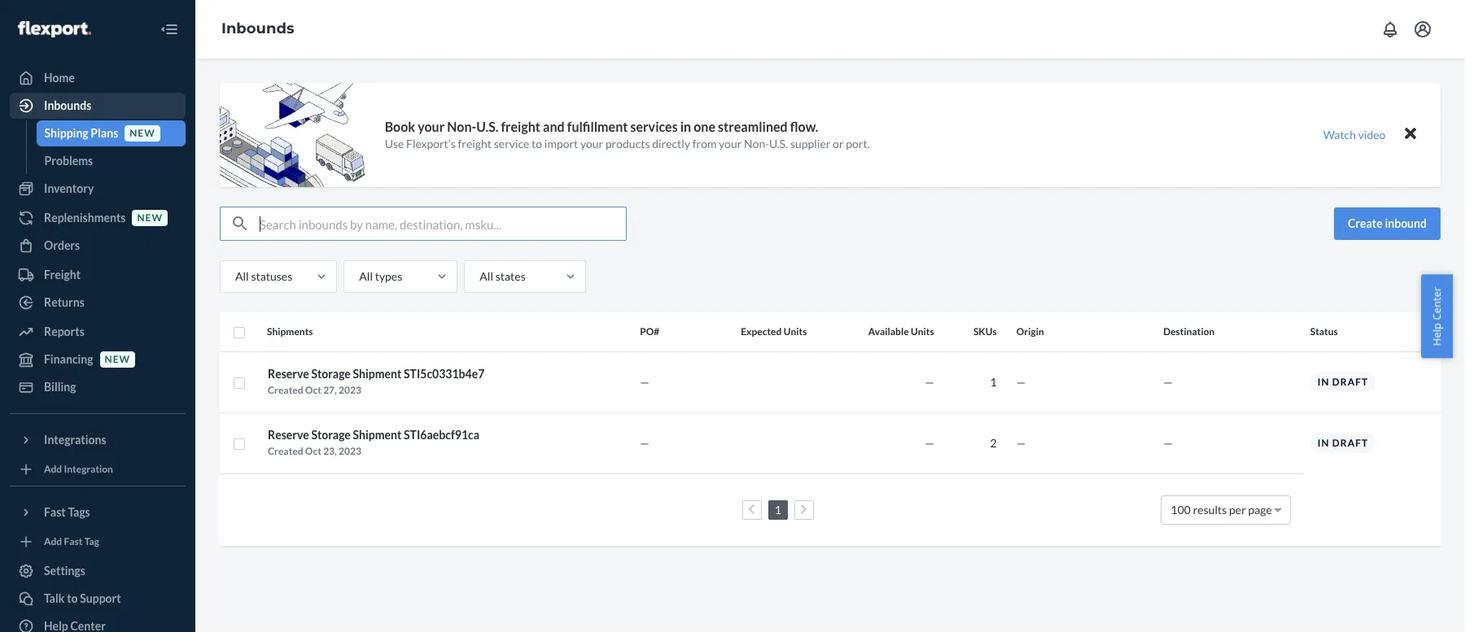 Task type: locate. For each thing, give the bounding box(es) containing it.
talk to support
[[44, 592, 121, 606]]

service
[[494, 137, 530, 151]]

0 vertical spatial reserve
[[268, 367, 309, 381]]

2 in draft from the top
[[1318, 437, 1369, 450]]

0 vertical spatial inbounds
[[221, 20, 294, 38]]

oct left 27,
[[305, 384, 321, 396]]

1 vertical spatial u.s.
[[769, 137, 788, 151]]

all left states
[[480, 269, 493, 283]]

all types
[[359, 269, 402, 283]]

2023 for sti5c0331b4e7
[[339, 384, 361, 396]]

integration
[[64, 464, 113, 476]]

book your non-u.s. freight and fulfillment services in one streamlined flow. use flexport's freight service to import your products directly from your non-u.s. supplier or port.
[[385, 119, 870, 151]]

chevron right image
[[801, 504, 808, 516]]

u.s. up service
[[476, 119, 499, 134]]

1 horizontal spatial non-
[[744, 137, 769, 151]]

settings link
[[10, 558, 186, 585]]

all left the types
[[359, 269, 373, 283]]

fast tags button
[[10, 500, 186, 526]]

1 vertical spatial in
[[1318, 437, 1330, 450]]

add
[[44, 464, 62, 476], [44, 536, 62, 548]]

skus
[[974, 326, 997, 338]]

add for add fast tag
[[44, 536, 62, 548]]

settings
[[44, 564, 85, 578]]

created
[[268, 384, 303, 396], [268, 445, 303, 457]]

2023 right 27,
[[339, 384, 361, 396]]

1 vertical spatial square image
[[233, 438, 246, 451]]

one
[[694, 119, 716, 134]]

in for 1
[[1318, 376, 1330, 388]]

storage up 23,
[[311, 428, 351, 442]]

inbounds link
[[221, 20, 294, 38], [10, 93, 186, 119]]

0 vertical spatial oct
[[305, 384, 321, 396]]

units
[[784, 326, 807, 338], [911, 326, 934, 338]]

in
[[1318, 376, 1330, 388], [1318, 437, 1330, 450]]

0 vertical spatial inbounds link
[[221, 20, 294, 38]]

inbound
[[1385, 217, 1427, 230]]

square image
[[233, 377, 246, 390], [233, 438, 246, 451]]

2 oct from the top
[[305, 445, 321, 457]]

open notifications image
[[1381, 20, 1400, 39]]

u.s. down streamlined
[[769, 137, 788, 151]]

all left statuses
[[235, 269, 249, 283]]

2 draft from the top
[[1333, 437, 1369, 450]]

origin
[[1017, 326, 1044, 338]]

use
[[385, 137, 404, 151]]

add up settings
[[44, 536, 62, 548]]

from
[[693, 137, 717, 151]]

0 horizontal spatial inbounds link
[[10, 93, 186, 119]]

fast left tags
[[44, 506, 66, 519]]

1 down skus
[[990, 375, 997, 389]]

created inside reserve storage shipment sti6aebcf91ca created oct 23, 2023
[[268, 445, 303, 457]]

2 all from the left
[[359, 269, 373, 283]]

1 horizontal spatial freight
[[501, 119, 541, 134]]

shipment left the sti5c0331b4e7
[[353, 367, 402, 381]]

oct
[[305, 384, 321, 396], [305, 445, 321, 457]]

new down reports link
[[105, 354, 130, 366]]

0 horizontal spatial to
[[67, 592, 78, 606]]

page
[[1248, 503, 1272, 517]]

square image for reserve storage shipment sti5c0331b4e7
[[233, 377, 246, 390]]

all states
[[480, 269, 526, 283]]

units for expected units
[[784, 326, 807, 338]]

100 results per page option
[[1171, 503, 1272, 517]]

your
[[418, 119, 445, 134], [580, 137, 603, 151], [719, 137, 742, 151]]

reserve storage shipment sti6aebcf91ca created oct 23, 2023
[[268, 428, 480, 457]]

0 vertical spatial storage
[[311, 367, 351, 381]]

units right expected
[[784, 326, 807, 338]]

inbounds
[[221, 20, 294, 38], [44, 99, 91, 112]]

replenishments
[[44, 211, 126, 225]]

storage inside reserve storage shipment sti5c0331b4e7 created oct 27, 2023
[[311, 367, 351, 381]]

1
[[990, 375, 997, 389], [775, 503, 781, 517]]

1 units from the left
[[784, 326, 807, 338]]

1 vertical spatial reserve
[[268, 428, 309, 442]]

1 add from the top
[[44, 464, 62, 476]]

2023 right 23,
[[339, 445, 361, 457]]

in draft
[[1318, 376, 1369, 388], [1318, 437, 1369, 450]]

1 vertical spatial add
[[44, 536, 62, 548]]

2 add from the top
[[44, 536, 62, 548]]

1 vertical spatial in draft
[[1318, 437, 1369, 450]]

inventory
[[44, 182, 94, 195]]

0 vertical spatial non-
[[447, 119, 477, 134]]

0 vertical spatial 1
[[990, 375, 997, 389]]

draft
[[1333, 376, 1369, 388], [1333, 437, 1369, 450]]

freight left service
[[458, 137, 492, 151]]

0 vertical spatial 2023
[[339, 384, 361, 396]]

in draft for 2
[[1318, 437, 1369, 450]]

to right talk
[[67, 592, 78, 606]]

1 vertical spatial created
[[268, 445, 303, 457]]

1 vertical spatial storage
[[311, 428, 351, 442]]

0 vertical spatial draft
[[1333, 376, 1369, 388]]

center
[[1430, 287, 1445, 320]]

1 horizontal spatial to
[[532, 137, 542, 151]]

1 horizontal spatial all
[[359, 269, 373, 283]]

1 vertical spatial inbounds link
[[10, 93, 186, 119]]

reserve inside reserve storage shipment sti5c0331b4e7 created oct 27, 2023
[[268, 367, 309, 381]]

2023 inside reserve storage shipment sti5c0331b4e7 created oct 27, 2023
[[339, 384, 361, 396]]

1 vertical spatial oct
[[305, 445, 321, 457]]

book
[[385, 119, 415, 134]]

fast tags
[[44, 506, 90, 519]]

2 in from the top
[[1318, 437, 1330, 450]]

1 in draft from the top
[[1318, 376, 1369, 388]]

0 horizontal spatial inbounds
[[44, 99, 91, 112]]

close navigation image
[[160, 20, 179, 39]]

1 created from the top
[[268, 384, 303, 396]]

1 vertical spatial draft
[[1333, 437, 1369, 450]]

to
[[532, 137, 542, 151], [67, 592, 78, 606]]

talk to support button
[[10, 586, 186, 612]]

1 vertical spatial to
[[67, 592, 78, 606]]

problems link
[[36, 148, 186, 174]]

your right "from"
[[719, 137, 742, 151]]

states
[[496, 269, 526, 283]]

all
[[235, 269, 249, 283], [359, 269, 373, 283], [480, 269, 493, 283]]

reserve for reserve storage shipment sti5c0331b4e7
[[268, 367, 309, 381]]

your down fulfillment
[[580, 137, 603, 151]]

sti5c0331b4e7
[[404, 367, 485, 381]]

1 vertical spatial 1
[[775, 503, 781, 517]]

0 vertical spatial fast
[[44, 506, 66, 519]]

tags
[[68, 506, 90, 519]]

oct inside reserve storage shipment sti5c0331b4e7 created oct 27, 2023
[[305, 384, 321, 396]]

1 storage from the top
[[311, 367, 351, 381]]

reserve inside reserve storage shipment sti6aebcf91ca created oct 23, 2023
[[268, 428, 309, 442]]

shipping plans
[[44, 126, 118, 140]]

all for all statuses
[[235, 269, 249, 283]]

1 horizontal spatial u.s.
[[769, 137, 788, 151]]

shipments
[[267, 326, 313, 338]]

1 oct from the top
[[305, 384, 321, 396]]

1 vertical spatial shipment
[[353, 428, 402, 442]]

storage for reserve storage shipment sti6aebcf91ca
[[311, 428, 351, 442]]

0 vertical spatial in draft
[[1318, 376, 1369, 388]]

shipment
[[353, 367, 402, 381], [353, 428, 402, 442]]

create
[[1348, 217, 1383, 230]]

0 vertical spatial freight
[[501, 119, 541, 134]]

freight
[[501, 119, 541, 134], [458, 137, 492, 151]]

2 2023 from the top
[[339, 445, 361, 457]]

chevron left image
[[749, 504, 756, 516]]

new up "orders" link
[[137, 212, 163, 224]]

shipment inside reserve storage shipment sti6aebcf91ca created oct 23, 2023
[[353, 428, 402, 442]]

freight up service
[[501, 119, 541, 134]]

watch
[[1323, 128, 1356, 142]]

0 vertical spatial to
[[532, 137, 542, 151]]

1 vertical spatial 2023
[[339, 445, 361, 457]]

1 horizontal spatial units
[[911, 326, 934, 338]]

2 shipment from the top
[[353, 428, 402, 442]]

in draft for 1
[[1318, 376, 1369, 388]]

fast left tag
[[64, 536, 83, 548]]

0 vertical spatial in
[[1318, 376, 1330, 388]]

2 units from the left
[[911, 326, 934, 338]]

0 vertical spatial new
[[130, 127, 155, 140]]

0 vertical spatial add
[[44, 464, 62, 476]]

2 reserve from the top
[[268, 428, 309, 442]]

to left import on the top
[[532, 137, 542, 151]]

2 horizontal spatial all
[[480, 269, 493, 283]]

1 vertical spatial new
[[137, 212, 163, 224]]

1 all from the left
[[235, 269, 249, 283]]

1 horizontal spatial inbounds
[[221, 20, 294, 38]]

0 vertical spatial u.s.
[[476, 119, 499, 134]]

2 storage from the top
[[311, 428, 351, 442]]

fast
[[44, 506, 66, 519], [64, 536, 83, 548]]

billing link
[[10, 374, 186, 401]]

created left 27,
[[268, 384, 303, 396]]

1 reserve from the top
[[268, 367, 309, 381]]

storage inside reserve storage shipment sti6aebcf91ca created oct 23, 2023
[[311, 428, 351, 442]]

shipment inside reserve storage shipment sti5c0331b4e7 created oct 27, 2023
[[353, 367, 402, 381]]

1 in from the top
[[1318, 376, 1330, 388]]

storage up 27,
[[311, 367, 351, 381]]

2023
[[339, 384, 361, 396], [339, 445, 361, 457]]

0 horizontal spatial units
[[784, 326, 807, 338]]

1 vertical spatial freight
[[458, 137, 492, 151]]

reports
[[44, 325, 85, 339]]

shipment down reserve storage shipment sti5c0331b4e7 created oct 27, 2023
[[353, 428, 402, 442]]

non- down streamlined
[[744, 137, 769, 151]]

non- up flexport's
[[447, 119, 477, 134]]

units right available
[[911, 326, 934, 338]]

2023 inside reserve storage shipment sti6aebcf91ca created oct 23, 2023
[[339, 445, 361, 457]]

port.
[[846, 137, 870, 151]]

reserve for reserve storage shipment sti6aebcf91ca
[[268, 428, 309, 442]]

3 all from the left
[[480, 269, 493, 283]]

1 left the chevron right icon
[[775, 503, 781, 517]]

available
[[868, 326, 909, 338]]

0 horizontal spatial all
[[235, 269, 249, 283]]

all for all states
[[480, 269, 493, 283]]

2 square image from the top
[[233, 438, 246, 451]]

watch video button
[[1312, 123, 1397, 147]]

integrations
[[44, 433, 106, 447]]

created inside reserve storage shipment sti5c0331b4e7 created oct 27, 2023
[[268, 384, 303, 396]]

add left integration
[[44, 464, 62, 476]]

available units
[[868, 326, 934, 338]]

open account menu image
[[1413, 20, 1433, 39]]

add for add integration
[[44, 464, 62, 476]]

2 created from the top
[[268, 445, 303, 457]]

created left 23,
[[268, 445, 303, 457]]

0 vertical spatial square image
[[233, 377, 246, 390]]

1 shipment from the top
[[353, 367, 402, 381]]

2 horizontal spatial your
[[719, 137, 742, 151]]

new for shipping plans
[[130, 127, 155, 140]]

u.s.
[[476, 119, 499, 134], [769, 137, 788, 151]]

draft for 2
[[1333, 437, 1369, 450]]

0 vertical spatial shipment
[[353, 367, 402, 381]]

0 vertical spatial created
[[268, 384, 303, 396]]

1 vertical spatial fast
[[64, 536, 83, 548]]

oct inside reserve storage shipment sti6aebcf91ca created oct 23, 2023
[[305, 445, 321, 457]]

help center
[[1430, 287, 1445, 346]]

your up flexport's
[[418, 119, 445, 134]]

1 vertical spatial non-
[[744, 137, 769, 151]]

1 draft from the top
[[1333, 376, 1369, 388]]

oct left 23,
[[305, 445, 321, 457]]

orders link
[[10, 233, 186, 259]]

1 2023 from the top
[[339, 384, 361, 396]]

home
[[44, 71, 75, 85]]

storage
[[311, 367, 351, 381], [311, 428, 351, 442]]

new right plans
[[130, 127, 155, 140]]

2 vertical spatial new
[[105, 354, 130, 366]]

1 square image from the top
[[233, 377, 246, 390]]



Task type: describe. For each thing, give the bounding box(es) containing it.
in for 2
[[1318, 437, 1330, 450]]

0 horizontal spatial your
[[418, 119, 445, 134]]

returns
[[44, 296, 85, 309]]

help
[[1430, 323, 1445, 346]]

freight
[[44, 268, 81, 282]]

fulfillment
[[567, 119, 628, 134]]

expected units
[[741, 326, 807, 338]]

statuses
[[251, 269, 292, 283]]

support
[[80, 592, 121, 606]]

video
[[1358, 128, 1386, 142]]

per
[[1229, 503, 1246, 517]]

add fast tag link
[[10, 532, 186, 552]]

financing
[[44, 353, 93, 366]]

units for available units
[[911, 326, 934, 338]]

close image
[[1405, 124, 1417, 144]]

27,
[[323, 384, 337, 396]]

integrations button
[[10, 427, 186, 453]]

flexport's
[[406, 137, 456, 151]]

problems
[[44, 154, 93, 168]]

import
[[544, 137, 578, 151]]

add integration link
[[10, 460, 186, 480]]

or
[[833, 137, 844, 151]]

talk
[[44, 592, 65, 606]]

orders
[[44, 239, 80, 252]]

po#
[[640, 326, 660, 338]]

services
[[631, 119, 678, 134]]

1 vertical spatial inbounds
[[44, 99, 91, 112]]

0 horizontal spatial 1
[[775, 503, 781, 517]]

returns link
[[10, 290, 186, 316]]

23,
[[323, 445, 337, 457]]

new for replenishments
[[137, 212, 163, 224]]

100 results per page
[[1171, 503, 1272, 517]]

0 horizontal spatial u.s.
[[476, 119, 499, 134]]

destination
[[1164, 326, 1215, 338]]

created for reserve storage shipment sti6aebcf91ca
[[268, 445, 303, 457]]

results
[[1193, 503, 1227, 517]]

2
[[990, 436, 997, 450]]

sti6aebcf91ca
[[404, 428, 480, 442]]

fast inside add fast tag link
[[64, 536, 83, 548]]

Search inbounds by name, destination, msku... text field
[[260, 208, 626, 240]]

new for financing
[[105, 354, 130, 366]]

shipping
[[44, 126, 88, 140]]

create inbound
[[1348, 217, 1427, 230]]

all statuses
[[235, 269, 292, 283]]

and
[[543, 119, 565, 134]]

billing
[[44, 380, 76, 394]]

types
[[375, 269, 402, 283]]

in
[[680, 119, 691, 134]]

shipment for sti6aebcf91ca
[[353, 428, 402, 442]]

1 horizontal spatial inbounds link
[[221, 20, 294, 38]]

expected
[[741, 326, 782, 338]]

draft for 1
[[1333, 376, 1369, 388]]

tag
[[84, 536, 99, 548]]

products
[[606, 137, 650, 151]]

home link
[[10, 65, 186, 91]]

inventory link
[[10, 176, 186, 202]]

help center button
[[1422, 274, 1453, 358]]

square image for reserve storage shipment sti6aebcf91ca
[[233, 438, 246, 451]]

storage for reserve storage shipment sti5c0331b4e7
[[311, 367, 351, 381]]

square image
[[233, 326, 246, 339]]

status
[[1310, 326, 1338, 338]]

watch video
[[1323, 128, 1386, 142]]

plans
[[91, 126, 118, 140]]

0 horizontal spatial freight
[[458, 137, 492, 151]]

1 link
[[772, 503, 785, 517]]

streamlined
[[718, 119, 788, 134]]

2023 for sti6aebcf91ca
[[339, 445, 361, 457]]

create inbound button
[[1334, 208, 1441, 240]]

supplier
[[790, 137, 831, 151]]

reserve storage shipment sti5c0331b4e7 created oct 27, 2023
[[268, 367, 485, 396]]

flexport logo image
[[18, 21, 91, 37]]

directly
[[652, 137, 690, 151]]

add fast tag
[[44, 536, 99, 548]]

add integration
[[44, 464, 113, 476]]

flow.
[[790, 119, 819, 134]]

to inside button
[[67, 592, 78, 606]]

reports link
[[10, 319, 186, 345]]

fast inside fast tags dropdown button
[[44, 506, 66, 519]]

freight link
[[10, 262, 186, 288]]

100
[[1171, 503, 1191, 517]]

oct for reserve storage shipment sti6aebcf91ca
[[305, 445, 321, 457]]

oct for reserve storage shipment sti5c0331b4e7
[[305, 384, 321, 396]]

1 horizontal spatial 1
[[990, 375, 997, 389]]

to inside the book your non-u.s. freight and fulfillment services in one streamlined flow. use flexport's freight service to import your products directly from your non-u.s. supplier or port.
[[532, 137, 542, 151]]

created for reserve storage shipment sti5c0331b4e7
[[268, 384, 303, 396]]

1 horizontal spatial your
[[580, 137, 603, 151]]

all for all types
[[359, 269, 373, 283]]

0 horizontal spatial non-
[[447, 119, 477, 134]]

shipment for sti5c0331b4e7
[[353, 367, 402, 381]]



Task type: vqa. For each thing, say whether or not it's contained in the screenshot.
freight to the top
yes



